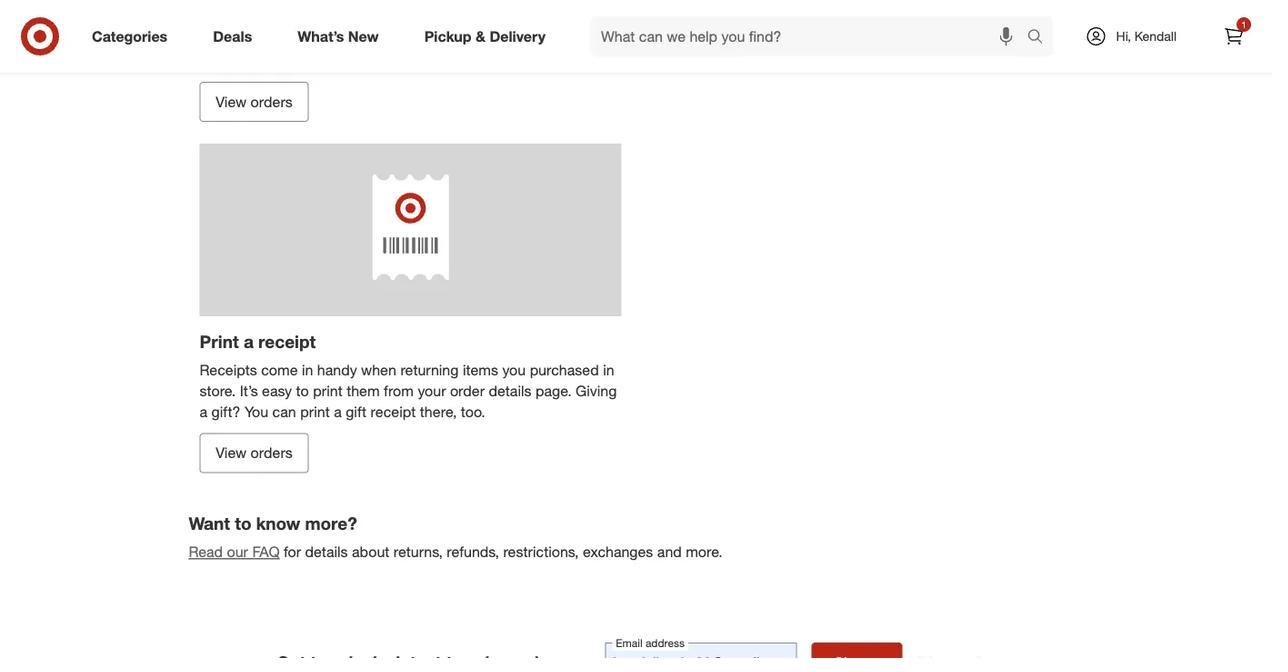 Task type: vqa. For each thing, say whether or not it's contained in the screenshot.
the store
no



Task type: describe. For each thing, give the bounding box(es) containing it.
categories
[[92, 27, 168, 45]]

more.
[[686, 544, 723, 561]]

can
[[273, 403, 296, 421]]

gift?
[[212, 403, 241, 421]]

what's new
[[298, 27, 379, 45]]

details inside receipts come in handy when returning items you purchased in store. it's easy to print them from your order details page. giving a gift? you can print a gift receipt there, too.
[[489, 382, 532, 400]]

search
[[1019, 29, 1063, 47]]

your
[[418, 382, 446, 400]]

from
[[384, 382, 414, 400]]

gift
[[346, 403, 367, 421]]

too.
[[461, 403, 485, 421]]

search button
[[1019, 16, 1063, 60]]

store.
[[200, 382, 236, 400]]

pickup
[[424, 27, 472, 45]]

them
[[347, 382, 380, 400]]

giving
[[576, 382, 617, 400]]

What can we help you find? suggestions appear below search field
[[590, 16, 1032, 56]]

learn more
[[767, 29, 842, 47]]

new
[[348, 27, 379, 45]]

learn
[[767, 29, 804, 47]]

pickup & delivery link
[[409, 16, 569, 56]]

fix
[[663, 31, 682, 48]]

refunds,
[[447, 544, 499, 561]]

you
[[245, 403, 268, 421]]

1 link
[[1214, 16, 1254, 56]]

you
[[502, 361, 526, 379]]

learn more button
[[767, 28, 842, 49]]

kendall
[[1135, 28, 1177, 44]]

and
[[657, 544, 682, 561]]

more?
[[305, 513, 357, 534]]

know
[[256, 513, 300, 534]]

deals link
[[198, 16, 275, 56]]

&
[[476, 27, 486, 45]]

2 in from the left
[[603, 361, 615, 379]]

2 horizontal spatial a
[[334, 403, 342, 421]]

exchanges
[[583, 544, 653, 561]]

for
[[284, 544, 301, 561]]

page.
[[536, 382, 572, 400]]

deals
[[213, 27, 252, 45]]

when
[[361, 361, 397, 379]]

returns,
[[394, 544, 443, 561]]

categories link
[[76, 16, 190, 56]]

read our faq for details about returns, refunds, restrictions, exchanges and more.
[[189, 544, 723, 561]]

view for second view orders link
[[216, 444, 247, 462]]

want to know more?
[[189, 513, 357, 534]]

read
[[189, 544, 223, 561]]

what's
[[298, 27, 344, 45]]

1 vertical spatial details
[[305, 544, 348, 561]]

0 horizontal spatial receipt
[[258, 331, 316, 352]]

pickup & delivery
[[424, 27, 546, 45]]

hi, kendall
[[1117, 28, 1177, 44]]

orders for second view orders link from the bottom of the page
[[251, 93, 293, 111]]

there,
[[420, 403, 457, 421]]

easy
[[262, 382, 292, 400]]



Task type: locate. For each thing, give the bounding box(es) containing it.
1 horizontal spatial details
[[489, 382, 532, 400]]

print
[[200, 331, 239, 352]]

receipts
[[200, 361, 257, 379]]

fix an issue link
[[647, 20, 756, 60]]

1 horizontal spatial a
[[244, 331, 254, 352]]

receipt
[[258, 331, 316, 352], [371, 403, 416, 421]]

view orders
[[216, 93, 293, 111], [216, 444, 293, 462]]

order
[[450, 382, 485, 400]]

0 vertical spatial to
[[296, 382, 309, 400]]

items
[[463, 361, 498, 379]]

in right come on the left bottom of page
[[302, 361, 313, 379]]

orders down deals link
[[251, 93, 293, 111]]

issue
[[706, 31, 740, 48]]

in up the giving
[[603, 361, 615, 379]]

what's new link
[[282, 16, 402, 56]]

view orders down deals link
[[216, 93, 293, 111]]

details down the more?
[[305, 544, 348, 561]]

print right can
[[300, 403, 330, 421]]

0 vertical spatial view
[[216, 93, 247, 111]]

None text field
[[605, 643, 797, 659]]

0 horizontal spatial in
[[302, 361, 313, 379]]

view for second view orders link from the bottom of the page
[[216, 93, 247, 111]]

view down gift?
[[216, 444, 247, 462]]

view orders link
[[200, 82, 309, 122], [200, 433, 309, 473]]

details
[[489, 382, 532, 400], [305, 544, 348, 561]]

print down handy
[[313, 382, 343, 400]]

2 view orders from the top
[[216, 444, 293, 462]]

1 orders from the top
[[251, 93, 293, 111]]

1 vertical spatial receipt
[[371, 403, 416, 421]]

print a receipt
[[200, 331, 316, 352]]

1 vertical spatial orders
[[251, 444, 293, 462]]

1 view orders link from the top
[[200, 82, 309, 122]]

restrictions,
[[503, 544, 579, 561]]

receipt up come on the left bottom of page
[[258, 331, 316, 352]]

view orders for second view orders link from the bottom of the page
[[216, 93, 293, 111]]

to right "easy"
[[296, 382, 309, 400]]

receipt down from
[[371, 403, 416, 421]]

our
[[227, 544, 248, 561]]

1 vertical spatial to
[[235, 513, 252, 534]]

view orders link down the you
[[200, 433, 309, 473]]

a left gift?
[[200, 403, 207, 421]]

0 horizontal spatial details
[[305, 544, 348, 561]]

orders
[[251, 93, 293, 111], [251, 444, 293, 462]]

1 view orders from the top
[[216, 93, 293, 111]]

print
[[313, 382, 343, 400], [300, 403, 330, 421]]

returning
[[401, 361, 459, 379]]

1 horizontal spatial to
[[296, 382, 309, 400]]

to inside receipts come in handy when returning items you purchased in store. it's easy to print them from your order details page. giving a gift? you can print a gift receipt there, too.
[[296, 382, 309, 400]]

purchased
[[530, 361, 599, 379]]

0 vertical spatial details
[[489, 382, 532, 400]]

a left gift
[[334, 403, 342, 421]]

details down you
[[489, 382, 532, 400]]

receipt inside receipts come in handy when returning items you purchased in store. it's easy to print them from your order details page. giving a gift? you can print a gift receipt there, too.
[[371, 403, 416, 421]]

view orders down the you
[[216, 444, 293, 462]]

1
[[1242, 19, 1247, 30]]

want
[[189, 513, 230, 534]]

view
[[216, 93, 247, 111], [216, 444, 247, 462]]

2 view from the top
[[216, 444, 247, 462]]

1 vertical spatial view orders
[[216, 444, 293, 462]]

to up our
[[235, 513, 252, 534]]

0 vertical spatial orders
[[251, 93, 293, 111]]

1 view from the top
[[216, 93, 247, 111]]

faq
[[252, 544, 280, 561]]

a right print
[[244, 331, 254, 352]]

fix an issue
[[663, 31, 740, 48]]

view orders for second view orders link
[[216, 444, 293, 462]]

1 horizontal spatial in
[[603, 361, 615, 379]]

orders down can
[[251, 444, 293, 462]]

in
[[302, 361, 313, 379], [603, 361, 615, 379]]

an
[[686, 31, 702, 48]]

to
[[296, 382, 309, 400], [235, 513, 252, 534]]

read our faq link
[[189, 544, 280, 561]]

1 vertical spatial view
[[216, 444, 247, 462]]

0 vertical spatial print
[[313, 382, 343, 400]]

0 vertical spatial receipt
[[258, 331, 316, 352]]

2 orders from the top
[[251, 444, 293, 462]]

come
[[261, 361, 298, 379]]

1 in from the left
[[302, 361, 313, 379]]

1 vertical spatial print
[[300, 403, 330, 421]]

orders for second view orders link
[[251, 444, 293, 462]]

0 vertical spatial view orders link
[[200, 82, 309, 122]]

1 vertical spatial view orders link
[[200, 433, 309, 473]]

view orders link down deals link
[[200, 82, 309, 122]]

receipts come in handy when returning items you purchased in store. it's easy to print them from your order details page. giving a gift? you can print a gift receipt there, too.
[[200, 361, 617, 421]]

2 view orders link from the top
[[200, 433, 309, 473]]

0 horizontal spatial to
[[235, 513, 252, 534]]

1 horizontal spatial receipt
[[371, 403, 416, 421]]

more
[[808, 29, 842, 47]]

delivery
[[490, 27, 546, 45]]

view down deals
[[216, 93, 247, 111]]

0 horizontal spatial a
[[200, 403, 207, 421]]

handy
[[317, 361, 357, 379]]

hi,
[[1117, 28, 1131, 44]]

about
[[352, 544, 390, 561]]

0 vertical spatial view orders
[[216, 93, 293, 111]]

a
[[244, 331, 254, 352], [200, 403, 207, 421], [334, 403, 342, 421]]

it's
[[240, 382, 258, 400]]



